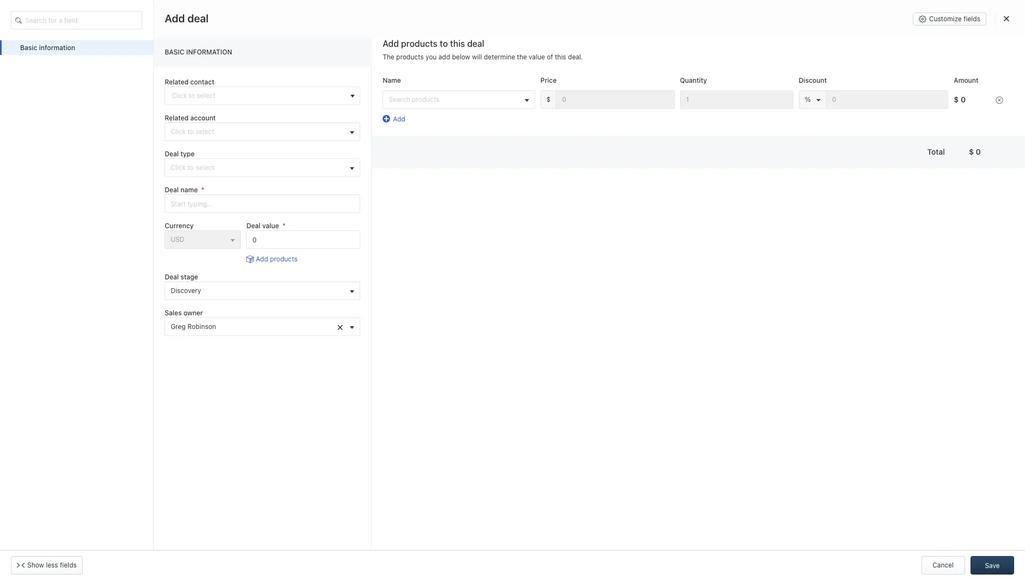 Task type: vqa. For each thing, say whether or not it's contained in the screenshot.
enable
no



Task type: locate. For each thing, give the bounding box(es) containing it.
deal right all at the top of page
[[291, 158, 304, 166]]

your down price
[[529, 95, 543, 103]]

products for add products to this deal the products you add below will determine the value of this deal.
[[401, 38, 438, 48]]

add inside add products to this deal the products you add below will determine the value of this deal.
[[383, 38, 399, 48]]

usd button
[[165, 231, 241, 249]]

leads inside route leads to your team link
[[502, 95, 519, 103]]

1 select from the top
[[196, 128, 214, 136]]

acme
[[230, 228, 247, 236], [230, 262, 247, 271]]

2 click to select from the top
[[171, 164, 214, 172]]

invite your team link
[[318, 85, 430, 112]]

explore plans link
[[813, 29, 868, 42]]

deal inside button
[[1001, 131, 1015, 139]]

related account
[[165, 114, 216, 122]]

pipeline
[[832, 95, 857, 103]]

leads
[[259, 95, 276, 103], [502, 95, 519, 103]]

1 related from the top
[[165, 78, 189, 86]]

quotas and forecasting
[[879, 158, 955, 167]]

the
[[383, 53, 395, 61]]

basic information up contact
[[165, 48, 232, 56]]

basic down search icon
[[20, 44, 37, 52]]

1 click to select button from the top
[[165, 123, 360, 141]]

deal down plan
[[165, 273, 179, 281]]

0 horizontal spatial team
[[394, 95, 410, 103]]

0 horizontal spatial add deal
[[929, 95, 957, 103]]

1 horizontal spatial *
[[282, 222, 286, 230]]

dialog
[[0, 0, 1025, 581]]

1 horizontal spatial add deal
[[987, 131, 1015, 139]]

deal for deal name *
[[165, 186, 179, 194]]

1 vertical spatial fields
[[60, 562, 77, 570]]

this up below
[[450, 38, 465, 48]]

import deals button
[[888, 126, 948, 144]]

team down price
[[545, 95, 561, 103]]

value
[[529, 53, 545, 61], [262, 222, 279, 230]]

1 inside button
[[210, 158, 213, 166]]

2 horizontal spatial container_wx8msf4aqz5i3rn1 image
[[869, 159, 877, 166]]

2 acme from the top
[[230, 262, 247, 271]]

search
[[389, 95, 410, 103]]

products up 'you'
[[401, 38, 438, 48]]

deal type
[[165, 150, 195, 158]]

0 vertical spatial add deal
[[929, 95, 957, 103]]

show less fields button
[[11, 557, 83, 575]]

1 vertical spatial click to select
[[171, 164, 214, 172]]

0 vertical spatial container_wx8msf4aqz5i3rn1 image
[[841, 131, 848, 139]]

click to select down type
[[171, 164, 214, 172]]

(sample) down $ 100
[[213, 262, 240, 270]]

in left the nov in the left of the page
[[291, 243, 297, 251]]

add deal inside button
[[987, 131, 1015, 139]]

basic information
[[20, 44, 75, 52], [165, 48, 232, 56]]

0 vertical spatial this
[[450, 38, 465, 48]]

1 vertical spatial click
[[171, 164, 186, 172]]

2 click from the top
[[171, 164, 186, 172]]

your right invite at top
[[378, 95, 392, 103]]

inc up "1 note"
[[249, 262, 258, 271]]

deal
[[467, 38, 485, 48], [943, 95, 957, 103], [1001, 131, 1015, 139], [291, 158, 304, 166]]

1 click from the top
[[171, 128, 186, 136]]

⌘
[[200, 133, 206, 141]]

1 horizontal spatial your
[[529, 95, 543, 103]]

1 horizontal spatial $ 0
[[969, 147, 981, 157]]

and
[[904, 158, 916, 167]]

to
[[440, 38, 448, 48], [521, 95, 527, 103], [188, 128, 194, 136], [188, 164, 194, 172]]

2 horizontal spatial in
[[770, 32, 776, 39]]

container_wx8msf4aqz5i3rn1 image left quotas
[[869, 159, 877, 166]]

1 horizontal spatial -- number field
[[680, 90, 794, 109]]

stage
[[181, 273, 198, 281]]

add deal
[[165, 12, 209, 25]]

13 more... button
[[142, 129, 195, 144]]

13
[[158, 132, 165, 141]]

discount
[[799, 76, 827, 84]]

click to select button up applied
[[165, 123, 360, 141]]

inc up 100 on the top of the page
[[249, 228, 259, 236]]

owner
[[184, 309, 203, 317]]

basic down add
[[165, 48, 185, 56]]

acme up $ 100
[[230, 228, 247, 236]]

your down basic information "link" on the top left of the page
[[43, 63, 61, 73]]

leads right route
[[502, 95, 519, 103]]

route
[[482, 95, 500, 103]]

Enter value number field
[[246, 231, 360, 249]]

0 vertical spatial fields
[[964, 15, 981, 23]]

1 vertical spatial acme inc (sample) link
[[230, 262, 287, 271]]

your freshsales setup guide
[[43, 63, 155, 73]]

1 vertical spatial in
[[225, 95, 231, 103]]

settings button
[[835, 126, 883, 144]]

2 related from the top
[[165, 114, 189, 122]]

deal up search 'field'
[[1001, 131, 1015, 139]]

None search field
[[11, 11, 142, 29]]

bring
[[207, 95, 223, 103]]

click to select button up qualification
[[165, 159, 360, 177]]

your left trial
[[727, 32, 740, 39]]

0 vertical spatial acme inc (sample) link
[[230, 227, 288, 237]]

* for deal value *
[[282, 222, 286, 230]]

value up closes
[[262, 222, 279, 230]]

1 acme inc (sample) link from the top
[[230, 227, 288, 237]]

information down search for a field text box
[[39, 44, 75, 52]]

click to select down related account in the left top of the page
[[171, 128, 214, 136]]

deal left type
[[165, 150, 179, 158]]

deal for deal stage
[[165, 273, 179, 281]]

in for closes in nov
[[291, 243, 297, 251]]

deal stage
[[165, 273, 198, 281]]

0 horizontal spatial value
[[262, 222, 279, 230]]

basic information down search icon
[[20, 44, 75, 52]]

1 horizontal spatial basic
[[165, 48, 185, 56]]

0 vertical spatial related
[[165, 78, 189, 86]]

$ down 'add deal' button
[[969, 147, 974, 157]]

(sample)
[[260, 228, 288, 236], [213, 262, 240, 270], [260, 262, 287, 271]]

1 -- number field from the left
[[556, 90, 675, 109]]

0 horizontal spatial basic
[[20, 44, 37, 52]]

1 horizontal spatial value
[[529, 53, 545, 61]]

0 horizontal spatial 1
[[210, 158, 213, 166]]

crm - gold plan monthly (sample)
[[133, 262, 240, 270]]

click to select button for deal type
[[165, 159, 360, 177]]

sales right create
[[655, 95, 672, 103]]

dialog containing add deal
[[0, 0, 1025, 581]]

sales right %
[[814, 95, 830, 103]]

select
[[196, 128, 214, 136], [196, 164, 214, 172]]

-- number field
[[556, 90, 675, 109], [680, 90, 794, 109], [826, 90, 949, 109]]

(sample) down closes
[[260, 262, 287, 271]]

quotas
[[879, 158, 902, 167]]

* for deal name *
[[201, 186, 204, 194]]

1 vertical spatial *
[[282, 222, 286, 230]]

0 horizontal spatial *
[[201, 186, 204, 194]]

2 vertical spatial container_wx8msf4aqz5i3rn1 image
[[232, 280, 240, 287]]

deal left name
[[165, 186, 179, 194]]

closes in nov
[[269, 243, 311, 251]]

acme down $ 100
[[230, 262, 247, 271]]

2 horizontal spatial -- number field
[[826, 90, 949, 109]]

1 vertical spatial 0
[[976, 147, 981, 157]]

1 vertical spatial your
[[43, 63, 61, 73]]

0 vertical spatial inc
[[249, 228, 259, 236]]

add deal down "amount"
[[929, 95, 957, 103]]

1 horizontal spatial your
[[727, 32, 740, 39]]

0 horizontal spatial information
[[39, 44, 75, 52]]

basic inside basic information "link"
[[20, 44, 37, 52]]

0 vertical spatial acme inc (sample)
[[230, 228, 288, 236]]

select for related account
[[196, 128, 214, 136]]

click down deal type
[[171, 164, 186, 172]]

Search your CRM... text field
[[48, 27, 157, 45]]

0 vertical spatial 1
[[210, 158, 213, 166]]

gold
[[155, 262, 169, 270]]

acme inc (sample) up note
[[230, 262, 287, 271]]

2 select from the top
[[196, 164, 214, 172]]

1 horizontal spatial leads
[[502, 95, 519, 103]]

1 vertical spatial select
[[196, 164, 214, 172]]

value left of
[[529, 53, 545, 61]]

1 click to select from the top
[[171, 128, 214, 136]]

1 vertical spatial container_wx8msf4aqz5i3rn1 image
[[869, 159, 877, 166]]

in right bring
[[225, 95, 231, 103]]

0 horizontal spatial your
[[43, 63, 61, 73]]

1 for 1 filter applied
[[210, 158, 213, 166]]

0 horizontal spatial basic information
[[20, 44, 75, 52]]

1 horizontal spatial 1
[[243, 279, 246, 287]]

in
[[770, 32, 776, 39], [225, 95, 231, 103], [291, 243, 297, 251]]

container_wx8msf4aqz5i3rn1 image
[[841, 131, 848, 139], [869, 159, 877, 166], [232, 280, 240, 287]]

quotas and forecasting link
[[869, 153, 965, 172]]

the
[[517, 53, 527, 61]]

$ 0 down "amount"
[[954, 95, 966, 104]]

click to select button
[[165, 123, 360, 141], [165, 159, 360, 177]]

select left filter
[[196, 164, 214, 172]]

products down closes
[[270, 255, 298, 264]]

click to select
[[171, 128, 214, 136], [171, 164, 214, 172]]

explore
[[819, 31, 843, 40]]

1 sales from the left
[[655, 95, 672, 103]]

deal up will
[[467, 38, 485, 48]]

Start typing... text field
[[165, 195, 360, 213]]

fields right less
[[60, 562, 77, 570]]

1 vertical spatial this
[[555, 53, 566, 61]]

your for your freshsales setup guide
[[43, 63, 61, 73]]

2 acme inc (sample) link from the top
[[230, 262, 287, 271]]

2 leads from the left
[[502, 95, 519, 103]]

fields
[[964, 15, 981, 23], [60, 562, 77, 570]]

acme inc (sample) link up 100 on the top of the page
[[230, 227, 288, 237]]

add deal up search 'field'
[[987, 131, 1015, 139]]

website
[[233, 95, 257, 103]]

deal
[[165, 150, 179, 158], [165, 186, 179, 194], [246, 222, 261, 230], [165, 273, 179, 281]]

acme inc (sample)
[[230, 228, 288, 236], [230, 262, 287, 271]]

1 left note
[[243, 279, 246, 287]]

this right of
[[555, 53, 566, 61]]

$ down "amount"
[[954, 95, 959, 104]]

container_wx8msf4aqz5i3rn1 image inside quotas and forecasting 'link'
[[869, 159, 877, 166]]

products for search products
[[412, 95, 440, 103]]

your
[[378, 95, 392, 103], [529, 95, 543, 103], [798, 95, 812, 103]]

0 vertical spatial value
[[529, 53, 545, 61]]

Search field
[[967, 153, 1021, 172]]

1 right container_wx8msf4aqz5i3rn1 icon
[[210, 158, 213, 166]]

0 down 'add deal' button
[[976, 147, 981, 157]]

1 horizontal spatial 0
[[976, 147, 981, 157]]

0 vertical spatial acme
[[230, 228, 247, 236]]

search products
[[389, 95, 440, 103]]

team down name
[[394, 95, 410, 103]]

fields right customize
[[964, 15, 981, 23]]

1 horizontal spatial fields
[[964, 15, 981, 23]]

3 -- number field from the left
[[826, 90, 949, 109]]

1 vertical spatial acme inc (sample)
[[230, 262, 287, 271]]

0 vertical spatial *
[[201, 186, 204, 194]]

products inside "button"
[[412, 95, 440, 103]]

container_wx8msf4aqz5i3rn1 image left "1 note"
[[232, 280, 240, 287]]

container_wx8msf4aqz5i3rn1 image inside settings popup button
[[841, 131, 848, 139]]

acme inc (sample) up 100 on the top of the page
[[230, 228, 288, 236]]

0 vertical spatial $ 0
[[954, 95, 966, 104]]

$ 0 down 'add deal' button
[[969, 147, 981, 157]]

0 horizontal spatial container_wx8msf4aqz5i3rn1 image
[[232, 280, 240, 287]]

add inside button
[[987, 131, 999, 139]]

1 note
[[243, 279, 262, 287]]

1 vertical spatial acme
[[230, 262, 247, 271]]

set
[[776, 95, 787, 103]]

0 horizontal spatial fields
[[60, 562, 77, 570]]

0 horizontal spatial leads
[[259, 95, 276, 103]]

1 horizontal spatial in
[[291, 243, 297, 251]]

route leads to your team link
[[440, 85, 580, 112]]

deal up 100 on the top of the page
[[246, 222, 261, 230]]

0 horizontal spatial sales
[[655, 95, 672, 103]]

in left 21
[[770, 32, 776, 39]]

1 horizontal spatial container_wx8msf4aqz5i3rn1 image
[[841, 131, 848, 139]]

this
[[450, 38, 465, 48], [555, 53, 566, 61]]

leads right website
[[259, 95, 276, 103]]

1 leads from the left
[[259, 95, 276, 103]]

sequence
[[673, 95, 704, 103]]

add for add deal link
[[929, 95, 941, 103]]

qualification
[[228, 185, 280, 194]]

0 down "amount"
[[961, 95, 966, 104]]

information up contact
[[186, 48, 232, 56]]

set up your sales pipeline
[[776, 95, 857, 103]]

save
[[985, 562, 1000, 570]]

2 click to select button from the top
[[165, 159, 360, 177]]

1 horizontal spatial team
[[545, 95, 561, 103]]

0 horizontal spatial -- number field
[[556, 90, 675, 109]]

2 vertical spatial in
[[291, 243, 297, 251]]

add deal for 'add deal' button
[[987, 131, 1015, 139]]

$ 0
[[954, 95, 966, 104], [969, 147, 981, 157]]

* up closes
[[282, 222, 286, 230]]

add for 'add deal' button
[[987, 131, 999, 139]]

-
[[150, 262, 153, 270]]

1 vertical spatial inc
[[249, 262, 258, 271]]

import deals
[[903, 131, 943, 139]]

related up more... at the left top of page
[[165, 114, 189, 122]]

1 vertical spatial 1
[[243, 279, 246, 287]]

1 vertical spatial related
[[165, 114, 189, 122]]

1 vertical spatial add deal
[[987, 131, 1015, 139]]

1 vertical spatial click to select button
[[165, 159, 360, 177]]

trial
[[742, 32, 753, 39]]

select down "account"
[[196, 128, 214, 136]]

0 horizontal spatial in
[[225, 95, 231, 103]]

1 horizontal spatial sales
[[814, 95, 830, 103]]

0 vertical spatial click to select
[[171, 128, 214, 136]]

$
[[954, 95, 959, 104], [547, 95, 551, 103], [969, 147, 974, 157], [230, 243, 235, 253]]

related left contact
[[165, 78, 189, 86]]

acme inc (sample) link
[[230, 227, 288, 237], [230, 262, 287, 271]]

0 vertical spatial click
[[171, 128, 186, 136]]

1 acme inc (sample) from the top
[[230, 228, 288, 236]]

2 horizontal spatial your
[[798, 95, 812, 103]]

click to select for type
[[171, 164, 214, 172]]

0 horizontal spatial 0
[[961, 95, 966, 104]]

acme inc (sample) link up note
[[230, 262, 287, 271]]

1 vertical spatial $ 0
[[969, 147, 981, 157]]

0 vertical spatial click to select button
[[165, 123, 360, 141]]

to up add
[[440, 38, 448, 48]]

0 vertical spatial your
[[727, 32, 740, 39]]

0 vertical spatial select
[[196, 128, 214, 136]]

*
[[201, 186, 204, 194], [282, 222, 286, 230]]

container_wx8msf4aqz5i3rn1 image left settings
[[841, 131, 848, 139]]

products right search on the top left of page
[[412, 95, 440, 103]]

0 vertical spatial 0
[[961, 95, 966, 104]]

* right name
[[201, 186, 204, 194]]

click right 13
[[171, 128, 186, 136]]

0
[[961, 95, 966, 104], [976, 147, 981, 157]]

0 horizontal spatial this
[[450, 38, 465, 48]]

0 horizontal spatial your
[[378, 95, 392, 103]]

related for related account
[[165, 114, 189, 122]]

your right up
[[798, 95, 812, 103]]



Task type: describe. For each thing, give the bounding box(es) containing it.
(sample) inside button
[[213, 262, 240, 270]]

guide
[[132, 63, 155, 73]]

search products button
[[383, 90, 535, 109]]

create sales sequence link
[[591, 85, 724, 112]]

add for 'add products' link
[[256, 255, 268, 264]]

of
[[547, 53, 553, 61]]

deal for deal value *
[[246, 222, 261, 230]]

name
[[181, 186, 198, 194]]

owners
[[306, 158, 329, 166]]

set up your sales pipeline link
[[735, 85, 877, 112]]

1 filter applied
[[210, 158, 255, 166]]

2 -- number field from the left
[[680, 90, 794, 109]]

1 for 1 note
[[243, 279, 246, 287]]

products left 'you'
[[396, 53, 424, 61]]

settings
[[851, 131, 877, 139]]

1 horizontal spatial information
[[186, 48, 232, 56]]

⌘ o
[[200, 133, 213, 141]]

amount
[[954, 76, 979, 84]]

discovery
[[171, 287, 201, 295]]

invite
[[359, 95, 377, 103]]

currency
[[165, 222, 194, 230]]

deal inside add products to this deal the products you add below will determine the value of this deal.
[[467, 38, 485, 48]]

in for bring in website leads
[[225, 95, 231, 103]]

1 horizontal spatial this
[[555, 53, 566, 61]]

add deal link
[[887, 85, 976, 112]]

products for add products
[[270, 255, 298, 264]]

import deals group
[[888, 126, 967, 144]]

$ left 100 on the top of the page
[[230, 243, 235, 253]]

100
[[237, 243, 252, 253]]

type
[[181, 150, 195, 158]]

%
[[805, 95, 811, 103]]

sales owner
[[165, 309, 203, 317]]

create sales sequence
[[632, 95, 704, 103]]

0 vertical spatial in
[[770, 32, 776, 39]]

below
[[452, 53, 470, 61]]

Search for a field text field
[[11, 11, 142, 29]]

leads inside bring in website leads link
[[259, 95, 276, 103]]

2 your from the left
[[529, 95, 543, 103]]

1 team from the left
[[394, 95, 410, 103]]

container_wx8msf4aqz5i3rn1 image for quotas and forecasting
[[869, 159, 877, 166]]

all deal owners button
[[262, 153, 336, 172]]

show less fields
[[27, 562, 77, 570]]

customize fields
[[930, 15, 981, 23]]

up
[[788, 95, 796, 103]]

route leads to your team
[[482, 95, 561, 103]]

o
[[208, 133, 213, 141]]

will
[[472, 53, 482, 61]]

cancel button
[[922, 557, 965, 575]]

1 vertical spatial value
[[262, 222, 279, 230]]

name
[[383, 76, 401, 84]]

usd
[[171, 236, 184, 244]]

deal down "amount"
[[943, 95, 957, 103]]

determine
[[484, 53, 515, 61]]

container_wx8msf4aqz5i3rn1 image
[[198, 159, 206, 166]]

21
[[777, 32, 784, 39]]

fields inside button
[[964, 15, 981, 23]]

greg
[[171, 323, 186, 331]]

3 your from the left
[[798, 95, 812, 103]]

deal value *
[[246, 222, 286, 230]]

deal
[[187, 12, 209, 25]]

deal for deal type
[[165, 150, 179, 158]]

basic information inside "link"
[[20, 44, 75, 52]]

your for your trial ends in 21 days
[[727, 32, 740, 39]]

freshworks switcher image
[[12, 564, 23, 574]]

total
[[928, 147, 945, 157]]

closes
[[269, 243, 289, 251]]

1 horizontal spatial basic information
[[165, 48, 232, 56]]

less
[[46, 562, 58, 570]]

click for deal
[[171, 164, 186, 172]]

more...
[[167, 132, 189, 141]]

your trial ends in 21 days
[[727, 32, 799, 39]]

0 horizontal spatial $ 0
[[954, 95, 966, 104]]

send email image
[[917, 31, 925, 41]]

related for related contact
[[165, 78, 189, 86]]

1 acme from the top
[[230, 228, 247, 236]]

add products to this deal the products you add below will determine the value of this deal.
[[383, 38, 583, 61]]

container_wx8msf4aqz5i3rn1 image for settings
[[841, 131, 848, 139]]

save button
[[971, 557, 1015, 575]]

click for related
[[171, 128, 186, 136]]

deal name *
[[165, 186, 204, 194]]

bring in website leads link
[[165, 85, 307, 112]]

discovery button
[[165, 282, 360, 300]]

click to select for account
[[171, 128, 214, 136]]

$ 100
[[230, 243, 252, 253]]

2 team from the left
[[545, 95, 561, 103]]

click to select button for related account
[[165, 123, 360, 141]]

add deal for add deal link
[[929, 95, 957, 103]]

×
[[337, 320, 344, 333]]

close image
[[1004, 15, 1010, 22]]

select for deal type
[[196, 164, 214, 172]]

applied
[[232, 158, 255, 166]]

deal.
[[568, 53, 583, 61]]

13 more...
[[158, 132, 189, 141]]

basic information link
[[0, 40, 153, 55]]

greg robinson
[[171, 323, 216, 331]]

bring in website leads
[[207, 95, 276, 103]]

filter
[[215, 158, 230, 166]]

all deal owners
[[281, 158, 329, 166]]

(sample) up closes
[[260, 228, 288, 236]]

deals
[[926, 131, 943, 139]]

2 sales from the left
[[814, 95, 830, 103]]

$ down price
[[547, 95, 551, 103]]

explore plans
[[819, 31, 862, 40]]

% button
[[805, 95, 821, 103]]

related contact
[[165, 78, 214, 86]]

contact
[[190, 78, 214, 86]]

forecasting
[[917, 158, 955, 167]]

information inside "link"
[[39, 44, 75, 52]]

invite your team
[[359, 95, 410, 103]]

plans
[[845, 31, 862, 40]]

to inside add products to this deal the products you add below will determine the value of this deal.
[[440, 38, 448, 48]]

2 acme inc (sample) from the top
[[230, 262, 287, 271]]

1 inc from the top
[[249, 228, 259, 236]]

to right route
[[521, 95, 527, 103]]

freshsales
[[63, 63, 106, 73]]

show
[[27, 562, 44, 570]]

crm - gold plan monthly (sample) button
[[46, 222, 240, 297]]

2 inc from the top
[[249, 262, 258, 271]]

add
[[165, 12, 185, 25]]

ends
[[755, 32, 769, 39]]

add
[[439, 53, 450, 61]]

deal inside 'button'
[[291, 158, 304, 166]]

sales
[[165, 309, 182, 317]]

Click to select search field
[[165, 87, 360, 105]]

days
[[786, 32, 799, 39]]

add products link
[[246, 255, 298, 264]]

nov
[[298, 243, 311, 251]]

value inside add products to this deal the products you add below will determine the value of this deal.
[[529, 53, 545, 61]]

phone element
[[7, 534, 28, 556]]

1 your from the left
[[378, 95, 392, 103]]

fields inside button
[[60, 562, 77, 570]]

1 filter applied button
[[191, 153, 262, 172]]

customize fields button
[[913, 13, 987, 26]]

to left ⌘
[[188, 128, 194, 136]]

search image
[[15, 16, 26, 25]]

to left container_wx8msf4aqz5i3rn1 icon
[[188, 164, 194, 172]]

note
[[248, 279, 262, 287]]



